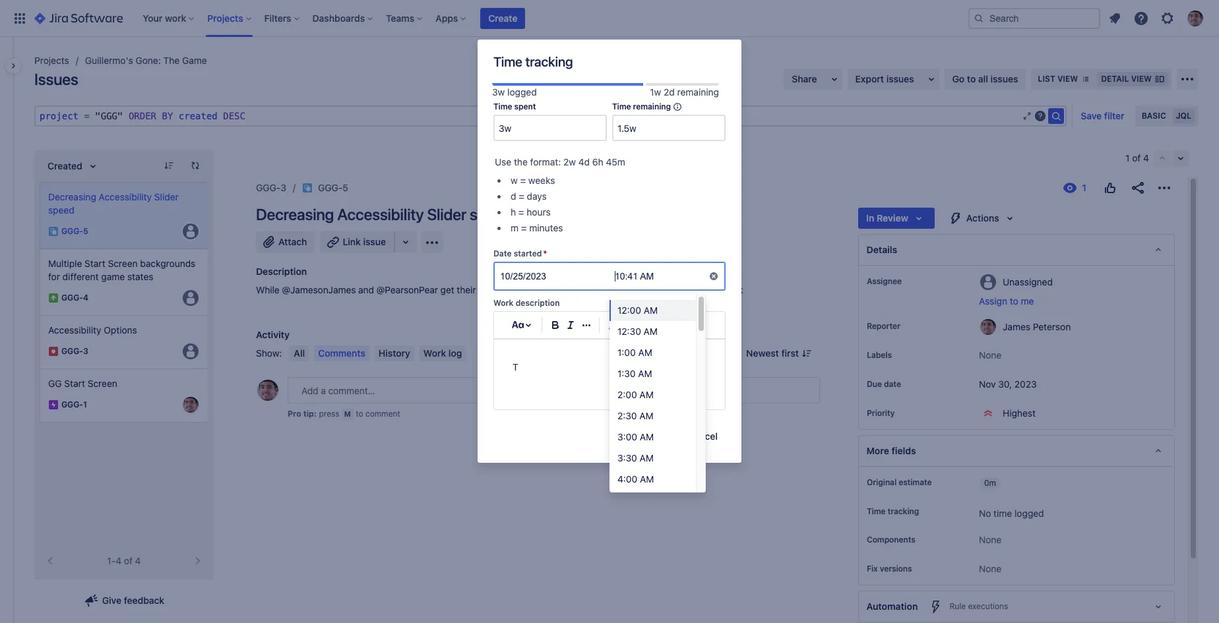 Task type: vqa. For each thing, say whether or not it's contained in the screenshot.
'ISSUE' associated with Issue linking
no



Task type: locate. For each thing, give the bounding box(es) containing it.
2 vertical spatial none
[[980, 564, 1002, 575]]

link issue button
[[320, 232, 395, 253]]

remaining down 1w
[[633, 102, 671, 112]]

attach
[[279, 236, 307, 248]]

game
[[101, 271, 125, 283]]

1 vertical spatial tracking
[[888, 507, 920, 517]]

1 none from the top
[[980, 350, 1002, 361]]

1 vertical spatial slider
[[427, 205, 467, 224]]

1 vertical spatial 5
[[83, 227, 88, 237]]

ggg-5 up 'link'
[[318, 182, 348, 193]]

create banner
[[0, 0, 1220, 37]]

to left 'help' in the top right of the page
[[631, 284, 640, 296]]

0 horizontal spatial 1
[[83, 400, 87, 410]]

view right list
[[1058, 74, 1079, 84]]

1 vertical spatial none
[[980, 535, 1002, 546]]

bug image
[[48, 347, 59, 357]]

for
[[48, 271, 60, 283]]

italic ⌘i image
[[563, 318, 579, 334]]

priority
[[867, 409, 895, 418]]

screen inside multiple start screen backgrounds for different game states
[[108, 258, 138, 269]]

decreasing up "attach"
[[256, 205, 334, 224]]

give
[[102, 595, 121, 607]]

of
[[1133, 152, 1141, 164], [124, 556, 133, 567]]

refresh image
[[190, 160, 201, 171]]

accessibility
[[99, 191, 152, 203], [337, 205, 424, 224], [48, 325, 101, 336]]

the
[[514, 157, 528, 168], [580, 284, 593, 296]]

0 horizontal spatial tracking
[[526, 54, 573, 69]]

their down 'clear' image
[[702, 284, 721, 296]]

work down while @jamesonjames and @pearsonpear get their accts setup; this will be the subtask to help organize their work
[[494, 299, 514, 308]]

spent
[[515, 102, 536, 112]]

logged right the time
[[1015, 508, 1045, 519]]

0 horizontal spatial save
[[649, 431, 670, 442]]

1 horizontal spatial decreasing accessibility slider speed
[[256, 205, 513, 224]]

while @jamesonjames and @pearsonpear get their accts setup; this will be the subtask to help organize their work
[[256, 284, 744, 296]]

to right m
[[356, 409, 363, 419]]

0 horizontal spatial issues
[[887, 73, 915, 84]]

1
[[1126, 152, 1130, 164], [83, 400, 87, 410]]

1 horizontal spatial 1
[[1126, 152, 1130, 164]]

none up executions
[[980, 564, 1002, 575]]

create button
[[481, 8, 526, 29]]

speed up the sub task image
[[48, 205, 74, 216]]

save down 2:30 am
[[649, 431, 670, 442]]

0 horizontal spatial ggg-5
[[61, 227, 88, 237]]

1 down gg start screen
[[83, 400, 87, 410]]

0 vertical spatial work
[[494, 299, 514, 308]]

0 horizontal spatial logged
[[508, 86, 537, 98]]

automation
[[867, 602, 919, 613]]

ggg-5 link
[[318, 180, 348, 196]]

start
[[85, 258, 105, 269], [64, 378, 85, 389]]

0 horizontal spatial ggg-3
[[61, 347, 88, 357]]

0 vertical spatial slider
[[154, 191, 179, 203]]

first
[[782, 348, 799, 359]]

the inside time tracking dialog
[[514, 157, 528, 168]]

estimate
[[899, 478, 932, 488]]

issue
[[363, 236, 386, 248]]

ggg- right the "epic" image
[[61, 400, 83, 410]]

0 vertical spatial tracking
[[526, 54, 573, 69]]

ggg-3 right bug 'image'
[[61, 347, 88, 357]]

1 horizontal spatial view
[[1132, 74, 1152, 84]]

clear image
[[709, 272, 719, 282]]

5 up 'link'
[[343, 182, 348, 193]]

remaining right 2d
[[678, 86, 719, 98]]

1 view from the left
[[1058, 74, 1079, 84]]

am right 4:00
[[640, 474, 654, 485]]

none up nov
[[980, 350, 1002, 361]]

1 horizontal spatial decreasing
[[256, 205, 334, 224]]

time down original
[[867, 507, 886, 517]]

to left me
[[1010, 296, 1019, 307]]

2023
[[1015, 379, 1037, 390]]

save button
[[641, 427, 678, 448]]

am for 4:30 am
[[640, 495, 654, 506]]

Add a comment… field
[[288, 378, 820, 404]]

0 horizontal spatial slider
[[154, 191, 179, 203]]

their right get
[[457, 284, 476, 296]]

1 horizontal spatial issues
[[991, 73, 1019, 84]]

1 vertical spatial save
[[649, 431, 670, 442]]

save inside button
[[649, 431, 670, 442]]

time up 45m
[[613, 102, 631, 112]]

1 horizontal spatial ggg-5
[[318, 182, 348, 193]]

0 vertical spatial time tracking
[[494, 54, 573, 69]]

am for 12:30 am
[[644, 326, 658, 337]]

unassigned
[[1003, 276, 1053, 287]]

decreasing accessibility slider speed
[[48, 191, 179, 216], [256, 205, 513, 224]]

am right 1:30
[[639, 368, 653, 380]]

1 vertical spatial logged
[[1015, 508, 1045, 519]]

details
[[867, 244, 898, 255]]

am for 12:00 am
[[644, 305, 658, 316]]

be
[[567, 284, 577, 296]]

ggg-3
[[256, 182, 286, 193], [61, 347, 88, 357]]

their
[[457, 284, 476, 296], [702, 284, 721, 296]]

1 vertical spatial ggg-3
[[61, 347, 88, 357]]

3:00
[[618, 432, 638, 443]]

45m
[[606, 157, 626, 168]]

basic
[[1142, 111, 1167, 121]]

work inside button
[[424, 348, 446, 359]]

rule
[[950, 602, 967, 612]]

ggg- right bug 'image'
[[61, 347, 83, 357]]

1w
[[650, 86, 662, 98]]

link issue
[[343, 236, 386, 248]]

5 right the sub task image
[[83, 227, 88, 237]]

none
[[980, 350, 1002, 361], [980, 535, 1002, 546], [980, 564, 1002, 575]]

history button
[[375, 346, 414, 362]]

time tracking up components
[[867, 507, 920, 517]]

3 left ggg-5 'link'
[[281, 182, 286, 193]]

of right 1-
[[124, 556, 133, 567]]

save
[[1081, 110, 1102, 121], [649, 431, 670, 442]]

tracking
[[526, 54, 573, 69], [888, 507, 920, 517]]

am for 3:30 am
[[640, 453, 654, 464]]

m
[[344, 410, 351, 418]]

screen right gg
[[88, 378, 117, 389]]

0 vertical spatial 1
[[1126, 152, 1130, 164]]

ggg-5 right the sub task image
[[61, 227, 88, 237]]

improvement image
[[48, 293, 59, 304]]

1 vertical spatial screen
[[88, 378, 117, 389]]

work inside time tracking dialog
[[494, 299, 514, 308]]

tracking down original estimate
[[888, 507, 920, 517]]

the right be
[[580, 284, 593, 296]]

0 horizontal spatial remaining
[[633, 102, 671, 112]]

detail view
[[1102, 74, 1152, 84]]

assign to me button
[[980, 295, 1162, 308]]

0 horizontal spatial their
[[457, 284, 476, 296]]

1 down save filter 'button'
[[1126, 152, 1130, 164]]

start right gg
[[64, 378, 85, 389]]

slider
[[154, 191, 179, 203], [427, 205, 467, 224]]

0 vertical spatial of
[[1133, 152, 1141, 164]]

1 horizontal spatial 3
[[281, 182, 286, 193]]

1 vertical spatial decreasing
[[256, 205, 334, 224]]

issues right export
[[887, 73, 915, 84]]

comment
[[366, 409, 401, 419]]

am for 2:30 am
[[640, 411, 654, 422]]

pro
[[288, 409, 301, 419]]

view for list view
[[1058, 74, 1079, 84]]

executions
[[969, 602, 1009, 612]]

format:
[[530, 157, 561, 168]]

press
[[319, 409, 340, 419]]

nov
[[980, 379, 996, 390]]

time remaining
[[613, 102, 671, 112]]

0 vertical spatial ggg-3
[[256, 182, 286, 193]]

save filter
[[1081, 110, 1125, 121]]

to left the all
[[968, 73, 976, 84]]

1w 2d remaining
[[650, 86, 719, 98]]

2:30
[[618, 411, 637, 422]]

1 horizontal spatial remaining
[[678, 86, 719, 98]]

menu bar
[[287, 346, 469, 362]]

ggg- right the sub task image
[[61, 227, 83, 237]]

start inside multiple start screen backgrounds for different game states
[[85, 258, 105, 269]]

0 horizontal spatial view
[[1058, 74, 1079, 84]]

bold ⌘b image
[[548, 318, 564, 334]]

0 vertical spatial logged
[[508, 86, 537, 98]]

issues right the all
[[991, 73, 1019, 84]]

primary element
[[8, 0, 969, 37]]

ggg- right the improvement icon on the left top of the page
[[61, 293, 83, 303]]

options
[[104, 325, 137, 336]]

0 horizontal spatial work
[[424, 348, 446, 359]]

logged inside time tracking dialog
[[508, 86, 537, 98]]

work left log
[[424, 348, 446, 359]]

am right 3:00
[[640, 432, 654, 443]]

1 horizontal spatial work
[[494, 299, 514, 308]]

2 view from the left
[[1132, 74, 1152, 84]]

1 vertical spatial the
[[580, 284, 593, 296]]

0 vertical spatial save
[[1081, 110, 1102, 121]]

2 their from the left
[[702, 284, 721, 296]]

1 vertical spatial 3
[[83, 347, 88, 357]]

0 horizontal spatial of
[[124, 556, 133, 567]]

0 horizontal spatial decreasing
[[48, 191, 96, 203]]

more formatting image
[[579, 318, 594, 334]]

time tracking up 3w logged
[[494, 54, 573, 69]]

5 inside 'link'
[[343, 182, 348, 193]]

am right "2:30"
[[640, 411, 654, 422]]

ggg- right 'ggg-3' link
[[318, 182, 343, 193]]

start for gg
[[64, 378, 85, 389]]

0 vertical spatial accessibility
[[99, 191, 152, 203]]

4:30 am
[[618, 495, 654, 506]]

menu bar containing all
[[287, 346, 469, 362]]

use the format: 2w 4d 6h 45m
[[495, 157, 626, 168]]

1 vertical spatial of
[[124, 556, 133, 567]]

4 up give
[[116, 556, 122, 567]]

view
[[1058, 74, 1079, 84], [1132, 74, 1152, 84]]

am down 'help' in the top right of the page
[[644, 305, 658, 316]]

0 horizontal spatial speed
[[48, 205, 74, 216]]

detail
[[1102, 74, 1130, 84]]

1 horizontal spatial save
[[1081, 110, 1102, 121]]

1:00 am
[[618, 347, 653, 358]]

w = weeks d = days h = hours m = minutes
[[511, 175, 563, 234]]

no
[[980, 508, 992, 519]]

0 horizontal spatial 3
[[83, 347, 88, 357]]

remaining
[[678, 86, 719, 98], [633, 102, 671, 112]]

decreasing up the sub task image
[[48, 191, 96, 203]]

screen up game
[[108, 258, 138, 269]]

jira software image
[[34, 10, 123, 26], [34, 10, 123, 26]]

activity
[[256, 329, 290, 341]]

1:30
[[618, 368, 636, 380]]

1 vertical spatial work
[[424, 348, 446, 359]]

am right 2:00
[[640, 389, 654, 401]]

1 horizontal spatial their
[[702, 284, 721, 296]]

4 right 1-
[[135, 556, 141, 567]]

ggg- up attach button in the top of the page
[[256, 182, 281, 193]]

0 vertical spatial 5
[[343, 182, 348, 193]]

0 vertical spatial screen
[[108, 258, 138, 269]]

this
[[533, 284, 548, 296]]

the right use
[[514, 157, 528, 168]]

logged up spent
[[508, 86, 537, 98]]

0 vertical spatial start
[[85, 258, 105, 269]]

start up the different
[[85, 258, 105, 269]]

w
[[511, 175, 518, 186]]

save left filter
[[1081, 110, 1102, 121]]

guillermo's
[[85, 55, 133, 66]]

1 horizontal spatial slider
[[427, 205, 467, 224]]

ggg-3 up attach button in the top of the page
[[256, 182, 286, 193]]

1 horizontal spatial of
[[1133, 152, 1141, 164]]

1 vertical spatial 1
[[83, 400, 87, 410]]

am right 12:30
[[644, 326, 658, 337]]

ggg- for gg start screen
[[61, 400, 83, 410]]

2 issues from the left
[[991, 73, 1019, 84]]

minutes
[[530, 223, 563, 234]]

tracking inside dialog
[[526, 54, 573, 69]]

3 down accessibility options
[[83, 347, 88, 357]]

time up 3w logged
[[494, 54, 523, 69]]

0 horizontal spatial 5
[[83, 227, 88, 237]]

0 vertical spatial the
[[514, 157, 528, 168]]

2 none from the top
[[980, 535, 1002, 546]]

0 horizontal spatial the
[[514, 157, 528, 168]]

time spent
[[494, 102, 536, 112]]

1 vertical spatial time tracking
[[867, 507, 920, 517]]

am right 4:30
[[640, 495, 654, 506]]

ggg-3 link
[[256, 180, 286, 196]]

open export issues dropdown image
[[924, 71, 940, 87]]

of down save filter 'button'
[[1133, 152, 1141, 164]]

start for multiple
[[85, 258, 105, 269]]

t
[[513, 362, 519, 373]]

decreasing
[[48, 191, 96, 203], [256, 205, 334, 224]]

= right d
[[519, 191, 525, 202]]

different
[[62, 271, 99, 283]]

nov 30, 2023
[[980, 379, 1037, 390]]

= right 'w'
[[520, 175, 526, 186]]

am right 3:30
[[640, 453, 654, 464]]

time
[[494, 54, 523, 69], [494, 102, 513, 112], [613, 102, 631, 112], [867, 507, 886, 517]]

0 horizontal spatial time tracking
[[494, 54, 573, 69]]

Main content area, start typing to enter text. text field
[[513, 360, 707, 376]]

1 vertical spatial remaining
[[633, 102, 671, 112]]

date
[[884, 380, 902, 389]]

= right h
[[519, 207, 524, 218]]

4 down basic
[[1144, 152, 1150, 164]]

1 issues from the left
[[887, 73, 915, 84]]

none down no
[[980, 535, 1002, 546]]

1 horizontal spatial 5
[[343, 182, 348, 193]]

am right 1:00
[[639, 347, 653, 358]]

1 vertical spatial ggg-5
[[61, 227, 88, 237]]

tracking up 3w logged
[[526, 54, 573, 69]]

None field
[[495, 116, 606, 140], [614, 116, 725, 140], [495, 116, 606, 140], [614, 116, 725, 140]]

versions
[[880, 565, 912, 574]]

insert / image
[[679, 318, 707, 334]]

time
[[994, 508, 1013, 519]]

1 vertical spatial start
[[64, 378, 85, 389]]

3
[[281, 182, 286, 193], [83, 347, 88, 357]]

0 vertical spatial none
[[980, 350, 1002, 361]]

save inside 'button'
[[1081, 110, 1102, 121]]

speed down d
[[470, 205, 513, 224]]

view right detail
[[1132, 74, 1152, 84]]



Task type: describe. For each thing, give the bounding box(es) containing it.
1 horizontal spatial ggg-3
[[256, 182, 286, 193]]

1 horizontal spatial the
[[580, 284, 593, 296]]

am for 4:00 am
[[640, 474, 654, 485]]

3:00 am
[[618, 432, 654, 443]]

save for save filter
[[1081, 110, 1102, 121]]

work description
[[494, 299, 560, 308]]

use
[[495, 157, 512, 168]]

newest first
[[747, 348, 799, 359]]

due
[[867, 380, 882, 389]]

assignee
[[867, 277, 902, 286]]

automation element
[[859, 592, 1176, 623]]

1 vertical spatial accessibility
[[337, 205, 424, 224]]

while
[[256, 284, 280, 296]]

started
[[514, 249, 542, 259]]

newest
[[747, 348, 779, 359]]

fix versions
[[867, 565, 912, 574]]

time tracking dialog
[[478, 40, 742, 512]]

attach button
[[256, 232, 315, 253]]

james peterson image
[[183, 397, 199, 413]]

0 vertical spatial remaining
[[678, 86, 719, 98]]

none for nov 30, 2023
[[980, 350, 1002, 361]]

filter
[[1105, 110, 1125, 121]]

2w
[[564, 157, 576, 168]]

date
[[494, 249, 512, 259]]

description
[[256, 266, 307, 277]]

ggg- for accessibility options
[[61, 347, 83, 357]]

0m
[[985, 479, 997, 488]]

backgrounds
[[140, 258, 196, 269]]

0 horizontal spatial decreasing accessibility slider speed
[[48, 191, 179, 216]]

3w
[[492, 86, 505, 98]]

save for save
[[649, 431, 670, 442]]

save filter button
[[1073, 106, 1133, 127]]

1 horizontal spatial logged
[[1015, 508, 1045, 519]]

help
[[642, 284, 660, 296]]

search image
[[1049, 108, 1065, 124]]

4 down the different
[[83, 293, 88, 303]]

0 vertical spatial ggg-5
[[318, 182, 348, 193]]

export issues button
[[848, 69, 940, 90]]

multiple start screen backgrounds for different game states
[[48, 258, 196, 283]]

highest
[[1003, 408, 1036, 419]]

work for work log
[[424, 348, 446, 359]]

components
[[867, 536, 916, 545]]

4:30
[[618, 495, 638, 506]]

am for 3:00 am
[[640, 432, 654, 443]]

feedback
[[124, 595, 164, 607]]

1-
[[107, 556, 116, 567]]

sort descending image
[[164, 160, 174, 171]]

@jamesonjames
[[282, 284, 356, 296]]

0 vertical spatial 3
[[281, 182, 286, 193]]

syntax help image
[[1036, 111, 1046, 121]]

screen for gg
[[88, 378, 117, 389]]

1 horizontal spatial tracking
[[888, 507, 920, 517]]

3 none from the top
[[980, 564, 1002, 575]]

reporter
[[867, 321, 901, 331]]

Search field
[[969, 8, 1101, 29]]

0 vertical spatial decreasing
[[48, 191, 96, 203]]

comments
[[318, 348, 366, 359]]

tip:
[[303, 409, 317, 419]]

more fields
[[867, 446, 917, 457]]

d
[[511, 191, 516, 202]]

= right the m
[[521, 223, 527, 234]]

search image
[[974, 13, 985, 23]]

epic image
[[48, 400, 59, 411]]

12:30 am
[[618, 326, 658, 337]]

game
[[182, 55, 207, 66]]

issues
[[34, 70, 78, 88]]

none for none
[[980, 535, 1002, 546]]

3:30
[[618, 453, 638, 464]]

organize
[[663, 284, 699, 296]]

view for detail view
[[1132, 74, 1152, 84]]

history
[[379, 348, 410, 359]]

will
[[551, 284, 564, 296]]

give feedback
[[102, 595, 164, 607]]

profile image of james peterson image
[[257, 380, 279, 401]]

time down 3w
[[494, 102, 513, 112]]

details element
[[859, 234, 1176, 266]]

am for 1:00 am
[[639, 347, 653, 358]]

newest first image
[[802, 349, 813, 359]]

4d
[[579, 157, 590, 168]]

list view
[[1039, 74, 1079, 84]]

am for 1:30 am
[[639, 368, 653, 380]]

1-4 of 4
[[107, 556, 141, 567]]

weeks
[[529, 175, 555, 186]]

issues inside "button"
[[887, 73, 915, 84]]

assign to me
[[980, 296, 1035, 307]]

me
[[1022, 296, 1035, 307]]

1 horizontal spatial time tracking
[[867, 507, 920, 517]]

text styles image
[[510, 318, 526, 334]]

12:00
[[618, 305, 642, 316]]

work log button
[[420, 346, 466, 362]]

3w logged
[[492, 86, 537, 98]]

2 vertical spatial accessibility
[[48, 325, 101, 336]]

1 their from the left
[[457, 284, 476, 296]]

original estimate
[[867, 478, 932, 488]]

pro tip: press m to comment
[[288, 409, 401, 419]]

show:
[[256, 348, 282, 359]]

multiple
[[48, 258, 82, 269]]

more
[[867, 446, 890, 457]]

12:30
[[618, 326, 641, 337]]

cancel button
[[680, 427, 726, 448]]

to inside button
[[1010, 296, 1019, 307]]

ggg- inside 'link'
[[318, 182, 343, 193]]

due date
[[867, 380, 902, 389]]

ggg- for multiple start screen backgrounds for different game states
[[61, 293, 83, 303]]

rule executions
[[950, 602, 1009, 612]]

all
[[979, 73, 989, 84]]

assign
[[980, 296, 1008, 307]]

screen for multiple
[[108, 258, 138, 269]]

all button
[[290, 346, 309, 362]]

time tracking inside dialog
[[494, 54, 573, 69]]

1:00
[[618, 347, 636, 358]]

gg start screen
[[48, 378, 117, 389]]

more fields element
[[859, 436, 1176, 467]]

newest first button
[[739, 346, 820, 362]]

work for work description
[[494, 299, 514, 308]]

am for 2:00 am
[[640, 389, 654, 401]]

days
[[527, 191, 547, 202]]

projects
[[34, 55, 69, 66]]

1 horizontal spatial speed
[[470, 205, 513, 224]]

sub task image
[[48, 226, 59, 237]]

ggg-1
[[61, 400, 87, 410]]

ggg- for decreasing accessibility slider speed
[[61, 227, 83, 237]]

subtask
[[596, 284, 629, 296]]

2:00 am
[[618, 389, 654, 401]]

fix
[[867, 565, 878, 574]]

log
[[449, 348, 462, 359]]

*
[[544, 249, 547, 259]]

work
[[723, 284, 744, 296]]

export
[[856, 73, 885, 84]]

all
[[294, 348, 305, 359]]

link
[[343, 236, 361, 248]]

ggg-4
[[61, 293, 88, 303]]



